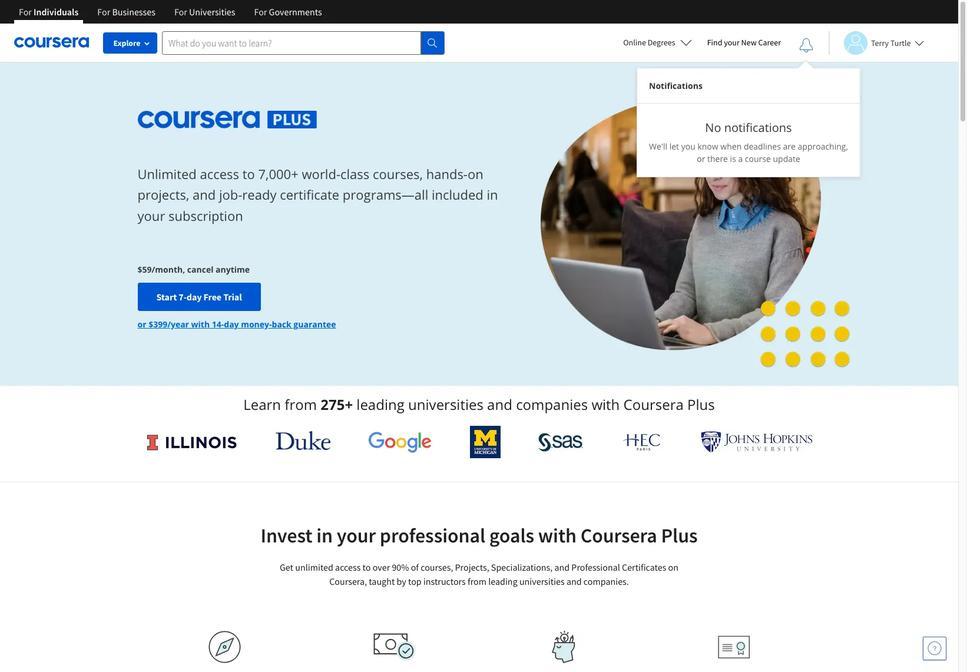Task type: locate. For each thing, give the bounding box(es) containing it.
top
[[408, 576, 422, 588]]

programs—all
[[343, 186, 429, 204]]

flexible learning image
[[544, 631, 585, 664]]

for for businesses
[[97, 6, 110, 18]]

0 vertical spatial courses,
[[373, 165, 423, 183]]

learn
[[244, 395, 281, 414]]

courses,
[[373, 165, 423, 183], [421, 562, 453, 573]]

or left $399
[[138, 319, 146, 330]]

start 7-day free trial
[[156, 291, 242, 303]]

access inside get unlimited access to over 90% of courses, projects, specializations, and professional certificates on coursera, taught by top instructors from leading universities and companies.
[[335, 562, 361, 573]]

to up ready
[[243, 165, 255, 183]]

approaching,
[[798, 141, 849, 152]]

are
[[784, 141, 796, 152]]

day left free
[[187, 291, 202, 303]]

for left universities
[[174, 6, 187, 18]]

notifications
[[725, 120, 792, 136]]

0 horizontal spatial your
[[138, 207, 165, 224]]

learn anything image
[[209, 631, 241, 664]]

access
[[200, 165, 239, 183], [335, 562, 361, 573]]

universities
[[408, 395, 484, 414], [520, 576, 565, 588]]

deadlines
[[744, 141, 781, 152]]

leading down specializations,
[[489, 576, 518, 588]]

unlimited
[[295, 562, 334, 573]]

0 horizontal spatial in
[[317, 523, 333, 548]]

from inside get unlimited access to over 90% of courses, projects, specializations, and professional certificates on coursera, taught by top instructors from leading universities and companies.
[[468, 576, 487, 588]]

1 horizontal spatial day
[[224, 319, 239, 330]]

and inside the unlimited access to 7,000+ world-class courses, hands-on projects, and job-ready certificate programs—all included in your subscription
[[193, 186, 216, 204]]

on
[[468, 165, 484, 183], [669, 562, 679, 573]]

from down projects,
[[468, 576, 487, 588]]

coursera plus image
[[138, 111, 317, 128]]

your down projects,
[[138, 207, 165, 224]]

unlimited
[[138, 165, 197, 183]]

for left businesses
[[97, 6, 110, 18]]

degrees
[[648, 37, 676, 48]]

or
[[697, 153, 706, 164], [138, 319, 146, 330]]

for
[[19, 6, 32, 18], [97, 6, 110, 18], [174, 6, 187, 18], [254, 6, 267, 18]]

with left 14-
[[191, 319, 210, 330]]

1 horizontal spatial or
[[697, 153, 706, 164]]

for for individuals
[[19, 6, 32, 18]]

to
[[243, 165, 255, 183], [363, 562, 371, 573]]

with right companies at the bottom of page
[[592, 395, 620, 414]]

find
[[708, 37, 723, 48]]

0 vertical spatial day
[[187, 291, 202, 303]]

for left individuals
[[19, 6, 32, 18]]

and
[[193, 186, 216, 204], [487, 395, 513, 414], [555, 562, 570, 573], [567, 576, 582, 588]]

coursera up 'hec paris' image
[[624, 395, 684, 414]]

terry
[[872, 37, 889, 48]]

or down know at the top right of the page
[[697, 153, 706, 164]]

universities up university of michigan 'image'
[[408, 395, 484, 414]]

0 vertical spatial access
[[200, 165, 239, 183]]

find your new career
[[708, 37, 781, 48]]

0 vertical spatial or
[[697, 153, 706, 164]]

0 horizontal spatial from
[[285, 395, 317, 414]]

1 vertical spatial courses,
[[421, 562, 453, 573]]

get
[[280, 562, 294, 573]]

for left governments
[[254, 6, 267, 18]]

google image
[[368, 431, 432, 453]]

0 horizontal spatial day
[[187, 291, 202, 303]]

universities inside get unlimited access to over 90% of courses, projects, specializations, and professional certificates on coursera, taught by top instructors from leading universities and companies.
[[520, 576, 565, 588]]

explore button
[[103, 32, 157, 54]]

0 horizontal spatial access
[[200, 165, 239, 183]]

1 horizontal spatial to
[[363, 562, 371, 573]]

day inside button
[[187, 291, 202, 303]]

back
[[272, 319, 292, 330]]

What do you want to learn? text field
[[162, 31, 421, 55]]

duke university image
[[276, 431, 330, 450]]

1 vertical spatial to
[[363, 562, 371, 573]]

courses, up the instructors
[[421, 562, 453, 573]]

1 vertical spatial universities
[[520, 576, 565, 588]]

in inside the unlimited access to 7,000+ world-class courses, hands-on projects, and job-ready certificate programs—all included in your subscription
[[487, 186, 498, 204]]

coursera up professional
[[581, 523, 658, 548]]

included
[[432, 186, 484, 204]]

businesses
[[112, 6, 156, 18]]

save money image
[[373, 634, 416, 661]]

1 for from the left
[[19, 6, 32, 18]]

1 horizontal spatial from
[[468, 576, 487, 588]]

0 vertical spatial coursera
[[624, 395, 684, 414]]

projects,
[[138, 186, 189, 204]]

1 horizontal spatial with
[[539, 523, 577, 548]]

or $399 /year with 14-day money-back guarantee
[[138, 319, 336, 330]]

notifications
[[649, 80, 703, 91]]

0 vertical spatial from
[[285, 395, 317, 414]]

1 horizontal spatial in
[[487, 186, 498, 204]]

1 vertical spatial your
[[138, 207, 165, 224]]

coursera image
[[14, 33, 89, 52]]

2 horizontal spatial with
[[592, 395, 620, 414]]

your
[[724, 37, 740, 48], [138, 207, 165, 224], [337, 523, 376, 548]]

1 horizontal spatial your
[[337, 523, 376, 548]]

courses, inside get unlimited access to over 90% of courses, projects, specializations, and professional certificates on coursera, taught by top instructors from leading universities and companies.
[[421, 562, 453, 573]]

learn from 275+ leading universities and companies with coursera plus
[[244, 395, 715, 414]]

0 vertical spatial on
[[468, 165, 484, 183]]

plus
[[688, 395, 715, 414], [661, 523, 698, 548]]

access up job-
[[200, 165, 239, 183]]

on right certificates
[[669, 562, 679, 573]]

0 vertical spatial in
[[487, 186, 498, 204]]

your inside the unlimited access to 7,000+ world-class courses, hands-on projects, and job-ready certificate programs—all included in your subscription
[[138, 207, 165, 224]]

cancel
[[187, 264, 214, 275]]

leading
[[357, 395, 405, 414], [489, 576, 518, 588]]

coursera
[[624, 395, 684, 414], [581, 523, 658, 548]]

1 horizontal spatial on
[[669, 562, 679, 573]]

access up coursera,
[[335, 562, 361, 573]]

4 for from the left
[[254, 6, 267, 18]]

instructors
[[424, 576, 466, 588]]

online degrees
[[624, 37, 676, 48]]

notifications no notifications we'll let you know when deadlines are approaching, or there is a course update
[[649, 80, 849, 164]]

companies.
[[584, 576, 629, 588]]

0 vertical spatial your
[[724, 37, 740, 48]]

trial
[[223, 291, 242, 303]]

on inside the unlimited access to 7,000+ world-class courses, hands-on projects, and job-ready certificate programs—all included in your subscription
[[468, 165, 484, 183]]

and left professional
[[555, 562, 570, 573]]

universities down specializations,
[[520, 576, 565, 588]]

professional
[[572, 562, 620, 573]]

None search field
[[162, 31, 445, 55]]

0 horizontal spatial leading
[[357, 395, 405, 414]]

1 vertical spatial access
[[335, 562, 361, 573]]

hands-
[[426, 165, 468, 183]]

in
[[487, 186, 498, 204], [317, 523, 333, 548]]

your right find
[[724, 37, 740, 48]]

2 vertical spatial with
[[539, 523, 577, 548]]

on up the included
[[468, 165, 484, 183]]

from left 275+
[[285, 395, 317, 414]]

2 for from the left
[[97, 6, 110, 18]]

there
[[708, 153, 728, 164]]

in up unlimited
[[317, 523, 333, 548]]

for individuals
[[19, 6, 79, 18]]

0 horizontal spatial with
[[191, 319, 210, 330]]

2 vertical spatial your
[[337, 523, 376, 548]]

to left the over
[[363, 562, 371, 573]]

0 vertical spatial leading
[[357, 395, 405, 414]]

courses, inside the unlimited access to 7,000+ world-class courses, hands-on projects, and job-ready certificate programs—all included in your subscription
[[373, 165, 423, 183]]

1 vertical spatial on
[[669, 562, 679, 573]]

banner navigation
[[9, 0, 332, 32]]

1 vertical spatial leading
[[489, 576, 518, 588]]

1 vertical spatial in
[[317, 523, 333, 548]]

money-
[[241, 319, 272, 330]]

over
[[373, 562, 390, 573]]

with
[[191, 319, 210, 330], [592, 395, 620, 414], [539, 523, 577, 548]]

individuals
[[34, 6, 79, 18]]

7-
[[179, 291, 187, 303]]

leading up the google image
[[357, 395, 405, 414]]

1 horizontal spatial universities
[[520, 576, 565, 588]]

and up subscription
[[193, 186, 216, 204]]

0 vertical spatial universities
[[408, 395, 484, 414]]

0 vertical spatial to
[[243, 165, 255, 183]]

help center image
[[928, 642, 942, 656]]

unlimited access to 7,000+ world-class courses, hands-on projects, and job-ready certificate programs—all included in your subscription
[[138, 165, 498, 224]]

from
[[285, 395, 317, 414], [468, 576, 487, 588]]

2 horizontal spatial your
[[724, 37, 740, 48]]

courses, up the programs—all
[[373, 165, 423, 183]]

to inside get unlimited access to over 90% of courses, projects, specializations, and professional certificates on coursera, taught by top instructors from leading universities and companies.
[[363, 562, 371, 573]]

3 for from the left
[[174, 6, 187, 18]]

1 horizontal spatial access
[[335, 562, 361, 573]]

day left "money-"
[[224, 319, 239, 330]]

unlimited certificates image
[[718, 636, 750, 659]]

1 vertical spatial from
[[468, 576, 487, 588]]

with right goals
[[539, 523, 577, 548]]

your up the over
[[337, 523, 376, 548]]

1 vertical spatial coursera
[[581, 523, 658, 548]]

1 horizontal spatial leading
[[489, 576, 518, 588]]

1 vertical spatial or
[[138, 319, 146, 330]]

0 horizontal spatial to
[[243, 165, 255, 183]]

in right the included
[[487, 186, 498, 204]]

0 horizontal spatial on
[[468, 165, 484, 183]]



Task type: vqa. For each thing, say whether or not it's contained in the screenshot.
LARRY
no



Task type: describe. For each thing, give the bounding box(es) containing it.
specializations,
[[491, 562, 553, 573]]

/year
[[167, 319, 189, 330]]

subscription
[[169, 207, 243, 224]]

is
[[731, 153, 737, 164]]

universities
[[189, 6, 235, 18]]

hide notifications image
[[800, 38, 814, 52]]

university of illinois at urbana-champaign image
[[146, 433, 238, 452]]

invest
[[261, 523, 313, 548]]

taught
[[369, 576, 395, 588]]

professional
[[380, 523, 486, 548]]

no
[[706, 120, 722, 136]]

guarantee
[[294, 319, 336, 330]]

your inside "link"
[[724, 37, 740, 48]]

for governments
[[254, 6, 322, 18]]

you
[[682, 141, 696, 152]]

and down professional
[[567, 576, 582, 588]]

job-
[[219, 186, 242, 204]]

7,000+
[[258, 165, 299, 183]]

anytime
[[216, 264, 250, 275]]

goals
[[490, 523, 535, 548]]

for universities
[[174, 6, 235, 18]]

ready
[[242, 186, 277, 204]]

of
[[411, 562, 419, 573]]

johns hopkins university image
[[701, 431, 813, 453]]

university of michigan image
[[470, 426, 501, 458]]

certificates
[[622, 562, 667, 573]]

and up university of michigan 'image'
[[487, 395, 513, 414]]

new
[[742, 37, 757, 48]]

$399
[[149, 319, 167, 330]]

$59 /month, cancel anytime
[[138, 264, 250, 275]]

update
[[773, 153, 801, 164]]

we'll
[[649, 141, 668, 152]]

for for governments
[[254, 6, 267, 18]]

free
[[204, 291, 222, 303]]

14-
[[212, 319, 224, 330]]

/month,
[[152, 264, 185, 275]]

1 vertical spatial plus
[[661, 523, 698, 548]]

1 vertical spatial day
[[224, 319, 239, 330]]

a
[[739, 153, 743, 164]]

access inside the unlimited access to 7,000+ world-class courses, hands-on projects, and job-ready certificate programs—all included in your subscription
[[200, 165, 239, 183]]

terry turtle button
[[829, 31, 924, 55]]

or inside notifications no notifications we'll let you know when deadlines are approaching, or there is a course update
[[697, 153, 706, 164]]

0 vertical spatial plus
[[688, 395, 715, 414]]

0 vertical spatial with
[[191, 319, 210, 330]]

coursera,
[[330, 576, 367, 588]]

let
[[670, 141, 680, 152]]

online
[[624, 37, 646, 48]]

get unlimited access to over 90% of courses, projects, specializations, and professional certificates on coursera, taught by top instructors from leading universities and companies.
[[280, 562, 679, 588]]

know
[[698, 141, 719, 152]]

world-
[[302, 165, 341, 183]]

online degrees button
[[614, 29, 702, 55]]

governments
[[269, 6, 322, 18]]

find your new career link
[[702, 35, 787, 50]]

on inside get unlimited access to over 90% of courses, projects, specializations, and professional certificates on coursera, taught by top instructors from leading universities and companies.
[[669, 562, 679, 573]]

for businesses
[[97, 6, 156, 18]]

0 horizontal spatial universities
[[408, 395, 484, 414]]

1 vertical spatial with
[[592, 395, 620, 414]]

start 7-day free trial button
[[138, 283, 261, 311]]

275+
[[321, 395, 353, 414]]

start
[[156, 291, 177, 303]]

hec paris image
[[622, 430, 663, 454]]

leading inside get unlimited access to over 90% of courses, projects, specializations, and professional certificates on coursera, taught by top instructors from leading universities and companies.
[[489, 576, 518, 588]]

invest in your professional goals with coursera plus
[[261, 523, 698, 548]]

course
[[745, 153, 771, 164]]

90%
[[392, 562, 409, 573]]

$59
[[138, 264, 152, 275]]

when
[[721, 141, 742, 152]]

terry turtle
[[872, 37, 911, 48]]

turtle
[[891, 37, 911, 48]]

certificate
[[280, 186, 340, 204]]

0 horizontal spatial or
[[138, 319, 146, 330]]

by
[[397, 576, 406, 588]]

to inside the unlimited access to 7,000+ world-class courses, hands-on projects, and job-ready certificate programs—all included in your subscription
[[243, 165, 255, 183]]

career
[[759, 37, 781, 48]]

class
[[341, 165, 370, 183]]

sas image
[[539, 433, 584, 452]]

for for universities
[[174, 6, 187, 18]]

explore
[[113, 38, 141, 48]]

projects,
[[455, 562, 490, 573]]

companies
[[516, 395, 588, 414]]



